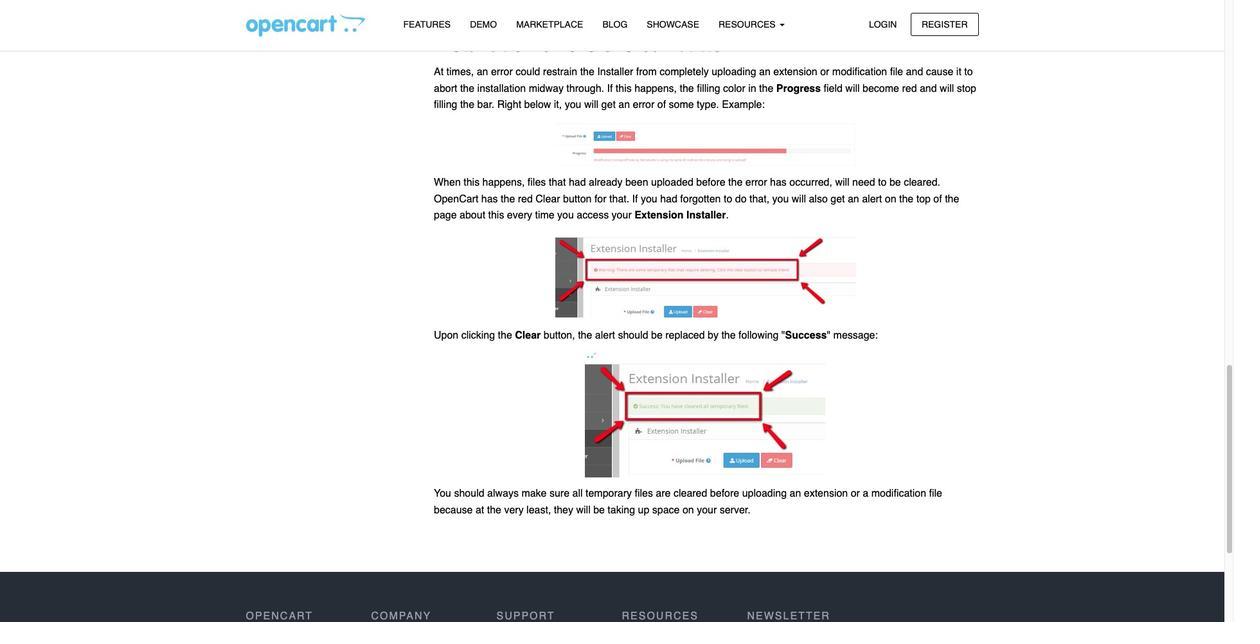 Task type: locate. For each thing, give the bounding box(es) containing it.
1 vertical spatial installer
[[687, 210, 726, 221]]

1 vertical spatial file
[[930, 488, 943, 500]]

red inside when this happens, files that had already been uploaded before the error has occurred, will need to be cleared. opencart has the red clear button for that. if you had forgotten to do that, you will also get an alert on the top of the page about this every time you access your
[[518, 193, 533, 205]]

features
[[404, 19, 451, 30]]

0 vertical spatial to
[[965, 66, 974, 78]]

clear up time
[[536, 193, 561, 205]]

0 horizontal spatial be
[[594, 505, 605, 516]]

could
[[516, 66, 541, 78]]

1 horizontal spatial files
[[635, 488, 653, 500]]

least,
[[527, 505, 551, 516]]

1 horizontal spatial filling
[[697, 83, 721, 94]]

2 horizontal spatial be
[[890, 177, 902, 188]]

0 vertical spatial happens,
[[635, 83, 677, 94]]

of left some
[[658, 99, 666, 111]]

modification inside at times, an error could restrain the installer from completely uploading an extension or modification file and cause it to abort the installation midway through. if this happens, the filling color in the
[[833, 66, 888, 78]]

on down cleared on the right bottom of the page
[[683, 505, 694, 516]]

field will become red and will stop filling the bar. right below it, you will get an error of some type. example:
[[434, 83, 977, 111]]

filling up type.
[[697, 83, 721, 94]]

alert inside when this happens, files that had already been uploaded before the error has occurred, will need to be cleared. opencart has the red clear button for that. if you had forgotten to do that, you will also get an alert on the top of the page about this every time you access your
[[863, 193, 883, 205]]

be inside you should always make sure all temporary files are cleared before uploading an extension or a modification file because at the very least, they will be taking up space on your server.
[[594, 505, 605, 516]]

0 horizontal spatial has
[[482, 193, 498, 205]]

2 vertical spatial error
[[746, 177, 768, 188]]

1 vertical spatial get
[[831, 193, 845, 205]]

installer
[[598, 66, 634, 78], [687, 210, 726, 221]]

1 horizontal spatial this
[[489, 210, 505, 221]]

1 vertical spatial button
[[563, 193, 592, 205]]

1 vertical spatial extension
[[804, 488, 849, 500]]

the down completely
[[680, 83, 694, 94]]

installation
[[478, 83, 526, 94]]

1 vertical spatial error
[[633, 99, 655, 111]]

the left bar.
[[460, 99, 475, 111]]

the up through.
[[581, 66, 595, 78]]

an inside you should always make sure all temporary files are cleared before uploading an extension or a modification file because at the very least, they will be taking up space on your server.
[[790, 488, 802, 500]]

will right "field"
[[846, 83, 860, 94]]

installer down &
[[598, 66, 634, 78]]

clear up from on the right of the page
[[622, 33, 670, 56]]

0 vertical spatial this
[[616, 83, 632, 94]]

to right need
[[879, 177, 887, 188]]

1 vertical spatial before
[[711, 488, 740, 500]]

error down from on the right of the page
[[633, 99, 655, 111]]

error
[[491, 66, 513, 78], [633, 99, 655, 111], [746, 177, 768, 188]]

button up completely
[[675, 33, 735, 56]]

if right through.
[[607, 83, 613, 94]]

the inside field will become red and will stop filling the bar. right below it, you will get an error of some type. example:
[[460, 99, 475, 111]]

when this happens, files that had already been uploaded before the error has occurred, will need to be cleared. opencart has the red clear button for that. if you had forgotten to do that, you will also get an alert on the top of the page about this every time you access your
[[434, 177, 960, 221]]

0 vertical spatial get
[[602, 99, 616, 111]]

this right through.
[[616, 83, 632, 94]]

" left message:
[[827, 330, 831, 341]]

0 horizontal spatial get
[[602, 99, 616, 111]]

installer down forgotten
[[687, 210, 726, 221]]

1 horizontal spatial file
[[930, 488, 943, 500]]

1 vertical spatial happens,
[[483, 177, 525, 188]]

1 horizontal spatial "
[[827, 330, 831, 341]]

marketplace link
[[507, 14, 593, 36]]

0 horizontal spatial happens,
[[483, 177, 525, 188]]

sure
[[550, 488, 570, 500]]

if right that.
[[633, 193, 638, 205]]

1 horizontal spatial if
[[633, 193, 638, 205]]

an inside field will become red and will stop filling the bar. right below it, you will get an error of some type. example:
[[619, 99, 630, 111]]

to left do
[[724, 193, 733, 205]]

1 horizontal spatial or
[[851, 488, 861, 500]]

file inside at times, an error could restrain the installer from completely uploading an extension or modification file and cause it to abort the installation midway through. if this happens, the filling color in the
[[891, 66, 904, 78]]

0 vertical spatial on
[[886, 193, 897, 205]]

0 vertical spatial before
[[697, 177, 726, 188]]

1 vertical spatial clear
[[536, 193, 561, 205]]

1 vertical spatial this
[[464, 177, 480, 188]]

in
[[749, 83, 757, 94]]

0 vertical spatial installer
[[598, 66, 634, 78]]

below
[[525, 99, 551, 111]]

filling inside field will become red and will stop filling the bar. right below it, you will get an error of some type. example:
[[434, 99, 458, 111]]

replaced
[[666, 330, 705, 341]]

1 vertical spatial your
[[697, 505, 717, 516]]

0 horizontal spatial "
[[782, 330, 786, 341]]

0 vertical spatial button
[[675, 33, 735, 56]]

0 horizontal spatial to
[[724, 193, 733, 205]]

0 vertical spatial be
[[890, 177, 902, 188]]

0 vertical spatial clear
[[622, 33, 670, 56]]

0 horizontal spatial this
[[464, 177, 480, 188]]

clear for button,
[[515, 330, 541, 341]]

filling inside at times, an error could restrain the installer from completely uploading an extension or modification file and cause it to abort the installation midway through. if this happens, the filling color in the
[[697, 83, 721, 94]]

your down cleared on the right bottom of the page
[[697, 505, 717, 516]]

at times, an error could restrain the installer from completely uploading an extension or modification file and cause it to abort the installation midway through. if this happens, the filling color in the
[[434, 66, 974, 94]]

1 horizontal spatial error
[[633, 99, 655, 111]]

0 vertical spatial files
[[528, 177, 546, 188]]

message:
[[834, 330, 879, 341]]

has up about
[[482, 193, 498, 205]]

had down uploaded
[[661, 193, 678, 205]]

clicking
[[462, 330, 495, 341]]

0 vertical spatial uploading
[[712, 66, 757, 78]]

0 vertical spatial modification
[[833, 66, 888, 78]]

for
[[595, 193, 607, 205]]

the right at on the bottom
[[487, 505, 502, 516]]

" right following
[[782, 330, 786, 341]]

should left replaced
[[618, 330, 649, 341]]

be left cleared.
[[890, 177, 902, 188]]

1 vertical spatial should
[[454, 488, 485, 500]]

files inside when this happens, files that had already been uploaded before the error has occurred, will need to be cleared. opencart has the red clear button for that. if you had forgotten to do that, you will also get an alert on the top of the page about this every time you access your
[[528, 177, 546, 188]]

1 horizontal spatial your
[[697, 505, 717, 516]]

0 vertical spatial alert
[[863, 193, 883, 205]]

be down temporary
[[594, 505, 605, 516]]

do
[[736, 193, 747, 205]]

0 vertical spatial your
[[612, 210, 632, 221]]

an inside when this happens, files that had already been uploaded before the error has occurred, will need to be cleared. opencart has the red clear button for that. if you had forgotten to do that, you will also get an alert on the top of the page about this every time you access your
[[848, 193, 860, 205]]

2 vertical spatial to
[[724, 193, 733, 205]]

your
[[612, 210, 632, 221], [697, 505, 717, 516]]

on left "top"
[[886, 193, 897, 205]]

1 vertical spatial to
[[879, 177, 887, 188]]

0 horizontal spatial red
[[518, 193, 533, 205]]

demo link
[[461, 14, 507, 36]]

red up every
[[518, 193, 533, 205]]

1 horizontal spatial should
[[618, 330, 649, 341]]

0 vertical spatial had
[[569, 177, 586, 188]]

the right in on the top of the page
[[760, 83, 774, 94]]

progress
[[777, 83, 821, 94]]

you
[[565, 99, 582, 111], [641, 193, 658, 205], [773, 193, 789, 205], [558, 210, 574, 221]]

a
[[863, 488, 869, 500]]

on inside when this happens, files that had already been uploaded before the error has occurred, will need to be cleared. opencart has the red clear button for that. if you had forgotten to do that, you will also get an alert on the top of the page about this every time you access your
[[886, 193, 897, 205]]

of inside when this happens, files that had already been uploaded before the error has occurred, will need to be cleared. opencart has the red clear button for that. if you had forgotten to do that, you will also get an alert on the top of the page about this every time you access your
[[934, 193, 943, 205]]

to
[[965, 66, 974, 78], [879, 177, 887, 188], [724, 193, 733, 205]]

an
[[477, 66, 488, 78], [760, 66, 771, 78], [619, 99, 630, 111], [848, 193, 860, 205], [790, 488, 802, 500]]

access
[[577, 210, 609, 221]]

had
[[569, 177, 586, 188], [661, 193, 678, 205]]

1 horizontal spatial on
[[886, 193, 897, 205]]

0 vertical spatial error
[[491, 66, 513, 78]]

file
[[891, 66, 904, 78], [930, 488, 943, 500]]

filling
[[697, 83, 721, 94], [434, 99, 458, 111]]

0 horizontal spatial file
[[891, 66, 904, 78]]

button
[[675, 33, 735, 56], [563, 193, 592, 205]]

red
[[903, 83, 918, 94], [518, 193, 533, 205]]

you inside field will become red and will stop filling the bar. right below it, you will get an error of some type. example:
[[565, 99, 582, 111]]

installer inside at times, an error could restrain the installer from completely uploading an extension or modification file and cause it to abort the installation midway through. if this happens, the filling color in the
[[598, 66, 634, 78]]

at
[[434, 66, 444, 78]]

alert
[[863, 193, 883, 205], [595, 330, 616, 341]]

extension left a
[[804, 488, 849, 500]]

error up installation
[[491, 66, 513, 78]]

filling down abort at the left of the page
[[434, 99, 458, 111]]

files inside you should always make sure all temporary files are cleared before uploading an extension or a modification file because at the very least, they will be taking up space on your server.
[[635, 488, 653, 500]]

and down cause
[[920, 83, 938, 94]]

this inside at times, an error could restrain the installer from completely uploading an extension or modification file and cause it to abort the installation midway through. if this happens, the filling color in the
[[616, 83, 632, 94]]

the right "top"
[[946, 193, 960, 205]]

they
[[554, 505, 574, 516]]

0 horizontal spatial should
[[454, 488, 485, 500]]

1 vertical spatial and
[[920, 83, 938, 94]]

1 horizontal spatial get
[[831, 193, 845, 205]]

uploading up server.
[[743, 488, 787, 500]]

uploading
[[712, 66, 757, 78], [743, 488, 787, 500]]

or
[[821, 66, 830, 78], [851, 488, 861, 500]]

2 vertical spatial be
[[594, 505, 605, 516]]

if inside at times, an error could restrain the installer from completely uploading an extension or modification file and cause it to abort the installation midway through. if this happens, the filling color in the
[[607, 83, 613, 94]]

get down through.
[[602, 99, 616, 111]]

files left that
[[528, 177, 546, 188]]

0 vertical spatial or
[[821, 66, 830, 78]]

0 horizontal spatial installer
[[598, 66, 634, 78]]

1 vertical spatial files
[[635, 488, 653, 500]]

the down the times, in the left top of the page
[[460, 83, 475, 94]]

2 horizontal spatial to
[[965, 66, 974, 78]]

uploading inside you should always make sure all temporary files are cleared before uploading an extension or a modification file because at the very least, they will be taking up space on your server.
[[743, 488, 787, 500]]

if inside when this happens, files that had already been uploaded before the error has occurred, will need to be cleared. opencart has the red clear button for that. if you had forgotten to do that, you will also get an alert on the top of the page about this every time you access your
[[633, 193, 638, 205]]

alert down need
[[863, 193, 883, 205]]

be left replaced
[[652, 330, 663, 341]]

1 vertical spatial on
[[683, 505, 694, 516]]

2 horizontal spatial this
[[616, 83, 632, 94]]

you right it,
[[565, 99, 582, 111]]

to right it
[[965, 66, 974, 78]]

installation errors & clear button
[[434, 33, 735, 56]]

0 vertical spatial of
[[658, 99, 666, 111]]

happens,
[[635, 83, 677, 94], [483, 177, 525, 188]]

will inside you should always make sure all temporary files are cleared before uploading an extension or a modification file because at the very least, they will be taking up space on your server.
[[577, 505, 591, 516]]

1 horizontal spatial be
[[652, 330, 663, 341]]

1 vertical spatial red
[[518, 193, 533, 205]]

it
[[957, 66, 962, 78]]

1 vertical spatial modification
[[872, 488, 927, 500]]

0 horizontal spatial if
[[607, 83, 613, 94]]

1 vertical spatial or
[[851, 488, 861, 500]]

cleared
[[674, 488, 708, 500]]

extension up progress
[[774, 66, 818, 78]]

will
[[846, 83, 860, 94], [940, 83, 955, 94], [585, 99, 599, 111], [836, 177, 850, 188], [792, 193, 807, 205], [577, 505, 591, 516]]

had right that
[[569, 177, 586, 188]]

0 vertical spatial if
[[607, 83, 613, 94]]

happens, up every
[[483, 177, 525, 188]]

of right "top"
[[934, 193, 943, 205]]

the up do
[[729, 177, 743, 188]]

should up at on the bottom
[[454, 488, 485, 500]]

extension
[[774, 66, 818, 78], [804, 488, 849, 500]]

0 horizontal spatial error
[[491, 66, 513, 78]]

0 horizontal spatial on
[[683, 505, 694, 516]]

and
[[907, 66, 924, 78], [920, 83, 938, 94]]

modification
[[833, 66, 888, 78], [872, 488, 927, 500]]

if
[[607, 83, 613, 94], [633, 193, 638, 205]]

0 vertical spatial should
[[618, 330, 649, 341]]

has left occurred,
[[771, 177, 787, 188]]

has
[[771, 177, 787, 188], [482, 193, 498, 205]]

modification up become
[[833, 66, 888, 78]]

&
[[603, 33, 616, 56]]

0 horizontal spatial button
[[563, 193, 592, 205]]

1 vertical spatial filling
[[434, 99, 458, 111]]

1 horizontal spatial red
[[903, 83, 918, 94]]

1 horizontal spatial of
[[934, 193, 943, 205]]

get
[[602, 99, 616, 111], [831, 193, 845, 205]]

red right become
[[903, 83, 918, 94]]

0 horizontal spatial your
[[612, 210, 632, 221]]

installation
[[434, 33, 536, 56]]

and left cause
[[907, 66, 924, 78]]

you right time
[[558, 210, 574, 221]]

of inside field will become red and will stop filling the bar. right below it, you will get an error of some type. example:
[[658, 99, 666, 111]]

"
[[782, 330, 786, 341], [827, 330, 831, 341]]

alert right button,
[[595, 330, 616, 341]]

1 vertical spatial if
[[633, 193, 638, 205]]

server.
[[720, 505, 751, 516]]

error up that,
[[746, 177, 768, 188]]

file inside you should always make sure all temporary files are cleared before uploading an extension or a modification file because at the very least, they will be taking up space on your server.
[[930, 488, 943, 500]]

uploading up color
[[712, 66, 757, 78]]

register
[[922, 19, 968, 29]]

0 vertical spatial filling
[[697, 83, 721, 94]]

of
[[658, 99, 666, 111], [934, 193, 943, 205]]

clear left button,
[[515, 330, 541, 341]]

1 vertical spatial had
[[661, 193, 678, 205]]

before up server.
[[711, 488, 740, 500]]

1 horizontal spatial alert
[[863, 193, 883, 205]]

1 vertical spatial uploading
[[743, 488, 787, 500]]

0 horizontal spatial filling
[[434, 99, 458, 111]]

or left a
[[851, 488, 861, 500]]

1 horizontal spatial button
[[675, 33, 735, 56]]

0 horizontal spatial files
[[528, 177, 546, 188]]

get right also
[[831, 193, 845, 205]]

opencart - open source shopping cart solution image
[[246, 14, 365, 37]]

files
[[528, 177, 546, 188], [635, 488, 653, 500]]

showcase link
[[638, 14, 709, 36]]

because
[[434, 505, 473, 516]]

files up up
[[635, 488, 653, 500]]

will down all at the left bottom
[[577, 505, 591, 516]]

to inside at times, an error could restrain the installer from completely uploading an extension or modification file and cause it to abort the installation midway through. if this happens, the filling color in the
[[965, 66, 974, 78]]

1 vertical spatial of
[[934, 193, 943, 205]]

error inside field will become red and will stop filling the bar. right below it, you will get an error of some type. example:
[[633, 99, 655, 111]]

should
[[618, 330, 649, 341], [454, 488, 485, 500]]

uploading inside at times, an error could restrain the installer from completely uploading an extension or modification file and cause it to abort the installation midway through. if this happens, the filling color in the
[[712, 66, 757, 78]]

before up forgotten
[[697, 177, 726, 188]]

0 vertical spatial and
[[907, 66, 924, 78]]

before
[[697, 177, 726, 188], [711, 488, 740, 500]]

0 horizontal spatial of
[[658, 99, 666, 111]]

1 horizontal spatial happens,
[[635, 83, 677, 94]]

this up opencart
[[464, 177, 480, 188]]

1 horizontal spatial installer
[[687, 210, 726, 221]]

also
[[809, 193, 828, 205]]

need
[[853, 177, 876, 188]]

be
[[890, 177, 902, 188], [652, 330, 663, 341], [594, 505, 605, 516]]

0 vertical spatial has
[[771, 177, 787, 188]]

modification right a
[[872, 488, 927, 500]]

or up "field"
[[821, 66, 830, 78]]

this left every
[[489, 210, 505, 221]]

button up access
[[563, 193, 592, 205]]

page
[[434, 210, 457, 221]]

warning image
[[555, 232, 858, 320]]

happens, down from on the right of the page
[[635, 83, 677, 94]]

extension inside at times, an error could restrain the installer from completely uploading an extension or modification file and cause it to abort the installation midway through. if this happens, the filling color in the
[[774, 66, 818, 78]]

the right clicking
[[498, 330, 513, 341]]

0 vertical spatial red
[[903, 83, 918, 94]]

occurred,
[[790, 177, 833, 188]]

0 horizontal spatial alert
[[595, 330, 616, 341]]

button inside when this happens, files that had already been uploaded before the error has occurred, will need to be cleared. opencart has the red clear button for that. if you had forgotten to do that, you will also get an alert on the top of the page about this every time you access your
[[563, 193, 592, 205]]

your down that.
[[612, 210, 632, 221]]



Task type: describe. For each thing, give the bounding box(es) containing it.
the inside you should always make sure all temporary files are cleared before uploading an extension or a modification file because at the very least, they will be taking up space on your server.
[[487, 505, 502, 516]]

happens, inside at times, an error could restrain the installer from completely uploading an extension or modification file and cause it to abort the installation midway through. if this happens, the filling color in the
[[635, 83, 677, 94]]

example:
[[722, 99, 765, 111]]

demo
[[470, 19, 497, 30]]

that
[[549, 177, 566, 188]]

will left also
[[792, 193, 807, 205]]

1 vertical spatial has
[[482, 193, 498, 205]]

red inside field will become red and will stop filling the bar. right below it, you will get an error of some type. example:
[[903, 83, 918, 94]]

get inside field will become red and will stop filling the bar. right below it, you will get an error of some type. example:
[[602, 99, 616, 111]]

1 vertical spatial alert
[[595, 330, 616, 341]]

up
[[638, 505, 650, 516]]

the right by
[[722, 330, 736, 341]]

bar.
[[478, 99, 495, 111]]

2 " from the left
[[827, 330, 831, 341]]

extension
[[635, 210, 684, 221]]

all
[[573, 488, 583, 500]]

type.
[[697, 99, 720, 111]]

register link
[[911, 13, 979, 36]]

upon clicking the clear button, the alert should be replaced by the following " success " message:
[[434, 330, 879, 341]]

every
[[507, 210, 533, 221]]

space
[[653, 505, 680, 516]]

button,
[[544, 330, 575, 341]]

get inside when this happens, files that had already been uploaded before the error has occurred, will need to be cleared. opencart has the red clear button for that. if you had forgotten to do that, you will also get an alert on the top of the page about this every time you access your
[[831, 193, 845, 205]]

upon
[[434, 330, 459, 341]]

that,
[[750, 193, 770, 205]]

before inside you should always make sure all temporary files are cleared before uploading an extension or a modification file because at the very least, they will be taking up space on your server.
[[711, 488, 740, 500]]

resources
[[719, 19, 779, 30]]

success
[[786, 330, 827, 341]]

and inside at times, an error could restrain the installer from completely uploading an extension or modification file and cause it to abort the installation midway through. if this happens, the filling color in the
[[907, 66, 924, 78]]

it,
[[554, 99, 562, 111]]

clear inside when this happens, files that had already been uploaded before the error has occurred, will need to be cleared. opencart has the red clear button for that. if you had forgotten to do that, you will also get an alert on the top of the page about this every time you access your
[[536, 193, 561, 205]]

1 " from the left
[[782, 330, 786, 341]]

by
[[708, 330, 719, 341]]

time
[[535, 210, 555, 221]]

marketplace
[[517, 19, 584, 30]]

or inside at times, an error could restrain the installer from completely uploading an extension or modification file and cause it to abort the installation midway through. if this happens, the filling color in the
[[821, 66, 830, 78]]

extension inside you should always make sure all temporary files are cleared before uploading an extension or a modification file because at the very least, they will be taking up space on your server.
[[804, 488, 849, 500]]

you up extension
[[641, 193, 658, 205]]

1 vertical spatial be
[[652, 330, 663, 341]]

1 horizontal spatial had
[[661, 193, 678, 205]]

error inside when this happens, files that had already been uploaded before the error has occurred, will need to be cleared. opencart has the red clear button for that. if you had forgotten to do that, you will also get an alert on the top of the page about this every time you access your
[[746, 177, 768, 188]]

blog
[[603, 19, 628, 30]]

forgotten
[[681, 193, 721, 205]]

field
[[824, 83, 843, 94]]

cleared.
[[904, 177, 941, 188]]

1 horizontal spatial has
[[771, 177, 787, 188]]

when
[[434, 177, 461, 188]]

features link
[[394, 14, 461, 36]]

right
[[498, 99, 522, 111]]

showcase
[[647, 19, 700, 30]]

you
[[434, 488, 452, 500]]

success image
[[585, 352, 829, 478]]

before inside when this happens, files that had already been uploaded before the error has occurred, will need to be cleared. opencart has the red clear button for that. if you had forgotten to do that, you will also get an alert on the top of the page about this every time you access your
[[697, 177, 726, 188]]

the left "top"
[[900, 193, 914, 205]]

are
[[656, 488, 671, 500]]

on inside you should always make sure all temporary files are cleared before uploading an extension or a modification file because at the very least, they will be taking up space on your server.
[[683, 505, 694, 516]]

midway
[[529, 83, 564, 94]]

the up every
[[501, 193, 515, 205]]

should inside you should always make sure all temporary files are cleared before uploading an extension or a modification file because at the very least, they will be taking up space on your server.
[[454, 488, 485, 500]]

taking
[[608, 505, 636, 516]]

1 horizontal spatial to
[[879, 177, 887, 188]]

errors
[[541, 33, 597, 56]]

your inside you should always make sure all temporary files are cleared before uploading an extension or a modification file because at the very least, they will be taking up space on your server.
[[697, 505, 717, 516]]

or inside you should always make sure all temporary files are cleared before uploading an extension or a modification file because at the very least, they will be taking up space on your server.
[[851, 488, 861, 500]]

clear for button
[[622, 33, 670, 56]]

that.
[[610, 193, 630, 205]]

login link
[[859, 13, 908, 36]]

you should always make sure all temporary files are cleared before uploading an extension or a modification file because at the very least, they will be taking up space on your server.
[[434, 488, 943, 516]]

error inside at times, an error could restrain the installer from completely uploading an extension or modification file and cause it to abort the installation midway through. if this happens, the filling color in the
[[491, 66, 513, 78]]

completely
[[660, 66, 709, 78]]

modification inside you should always make sure all temporary files are cleared before uploading an extension or a modification file because at the very least, they will be taking up space on your server.
[[872, 488, 927, 500]]

restrain
[[543, 66, 578, 78]]

top
[[917, 193, 931, 205]]

2 vertical spatial this
[[489, 210, 505, 221]]

and inside field will become red and will stop filling the bar. right below it, you will get an error of some type. example:
[[920, 83, 938, 94]]

extension installer .
[[635, 210, 729, 221]]

will down cause
[[940, 83, 955, 94]]

will left need
[[836, 177, 850, 188]]

make
[[522, 488, 547, 500]]

be inside when this happens, files that had already been uploaded before the error has occurred, will need to be cleared. opencart has the red clear button for that. if you had forgotten to do that, you will also get an alert on the top of the page about this every time you access your
[[890, 177, 902, 188]]

color
[[724, 83, 746, 94]]

login
[[870, 19, 898, 29]]

very
[[505, 505, 524, 516]]

about
[[460, 210, 486, 221]]

been
[[626, 177, 649, 188]]

stop
[[958, 83, 977, 94]]

become
[[863, 83, 900, 94]]

following
[[739, 330, 779, 341]]

your inside when this happens, files that had already been uploaded before the error has occurred, will need to be cleared. opencart has the red clear button for that. if you had forgotten to do that, you will also get an alert on the top of the page about this every time you access your
[[612, 210, 632, 221]]

always
[[488, 488, 519, 500]]

opencart
[[434, 193, 479, 205]]

will down through.
[[585, 99, 599, 111]]

you right that,
[[773, 193, 789, 205]]

happens, inside when this happens, files that had already been uploaded before the error has occurred, will need to be cleared. opencart has the red clear button for that. if you had forgotten to do that, you will also get an alert on the top of the page about this every time you access your
[[483, 177, 525, 188]]

times,
[[447, 66, 474, 78]]

resources link
[[709, 14, 795, 36]]

blog link
[[593, 14, 638, 36]]

from
[[637, 66, 657, 78]]

some
[[669, 99, 694, 111]]

at
[[476, 505, 485, 516]]

already
[[589, 177, 623, 188]]

through.
[[567, 83, 605, 94]]

temporary
[[586, 488, 632, 500]]

the right button,
[[578, 330, 593, 341]]

uploaded
[[652, 177, 694, 188]]

.
[[726, 210, 729, 221]]

cause
[[927, 66, 954, 78]]

upload file image
[[556, 122, 858, 167]]

abort
[[434, 83, 458, 94]]



Task type: vqa. For each thing, say whether or not it's contained in the screenshot.
different
no



